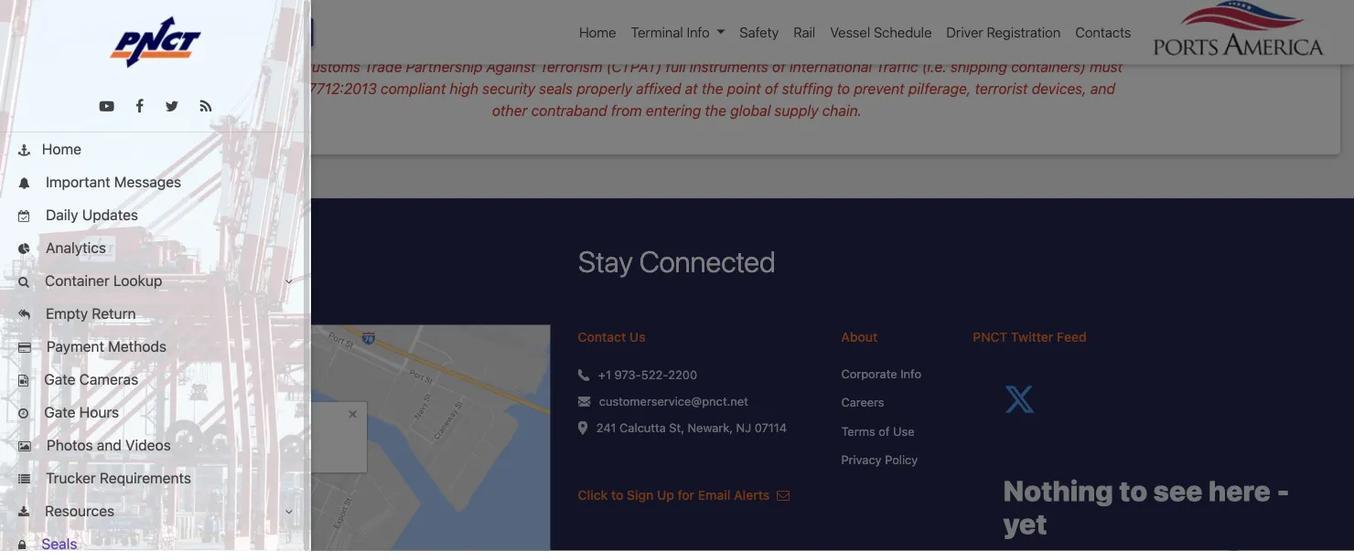 Task type: describe. For each thing, give the bounding box(es) containing it.
rail
[[794, 24, 816, 40]]

email
[[698, 489, 731, 504]]

empty return
[[42, 305, 136, 323]]

container
[[45, 272, 110, 290]]

cameras
[[79, 371, 138, 389]]

gate cameras link
[[0, 363, 311, 396]]

all
[[1013, 37, 1027, 54]]

click to sign up for email alerts link
[[578, 489, 790, 504]]

trucker requirements link
[[0, 462, 311, 495]]

safety link
[[733, 15, 787, 50]]

traffic
[[876, 59, 918, 76]]

about
[[842, 330, 878, 345]]

twitter
[[1011, 330, 1054, 345]]

payment methods link
[[0, 330, 311, 363]]

important messages
[[42, 173, 181, 191]]

0 vertical spatial iso
[[649, 37, 673, 54]]

contact
[[578, 330, 626, 345]]

safety
[[740, 24, 779, 40]]

0 horizontal spatial 17712:2013
[[302, 81, 377, 98]]

0 vertical spatial affixed
[[947, 37, 992, 54]]

0 vertical spatial compliant
[[756, 37, 821, 54]]

vigilant
[[521, 37, 568, 54]]

gate for gate hours
[[44, 404, 76, 422]]

international
[[790, 59, 872, 76]]

pnct for pnct business partners are reminded to be vigilant in ensuring iso 17712:2013 compliant seals are properly affixed to all full containers. under the customs trade partnership against terrorism (ctpat) full instruments of international traffic (i.e. shipping containers)              must have iso 17712:2013 compliant high security seals properly affixed at the point of stuffing to prevent pilferage, terrorist devices,              and other contraband from entering the global supply chain.
[[226, 37, 264, 54]]

contacts
[[1076, 24, 1132, 40]]

sign
[[627, 489, 654, 504]]

envelope o image
[[777, 490, 790, 503]]

gate hours link
[[0, 396, 311, 429]]

facebook image
[[135, 99, 144, 114]]

reply all image
[[18, 310, 30, 322]]

2 vertical spatial the
[[705, 103, 727, 120]]

partnership
[[406, 59, 483, 76]]

daily
[[46, 206, 78, 224]]

messages
[[114, 173, 181, 191]]

twitter image
[[165, 99, 179, 114]]

entering
[[646, 103, 701, 120]]

containers.
[[1055, 37, 1129, 54]]

1 vertical spatial affixed
[[636, 81, 682, 98]]

against
[[487, 59, 536, 76]]

stay connected
[[579, 245, 776, 280]]

trade
[[364, 59, 402, 76]]

(i.e.
[[922, 59, 947, 76]]

videos
[[125, 437, 171, 454]]

methods
[[108, 338, 167, 356]]

quick links link
[[18, 22, 102, 43]]

resources
[[41, 503, 115, 520]]

driver
[[947, 24, 984, 40]]

analytics link
[[0, 232, 311, 265]]

pie chart image
[[18, 244, 30, 256]]

photos
[[47, 437, 93, 454]]

1 horizontal spatial properly
[[887, 37, 943, 54]]

1 vertical spatial of
[[765, 81, 778, 98]]

partners
[[331, 37, 387, 54]]

rss image
[[200, 99, 212, 114]]

0 horizontal spatial and
[[97, 437, 122, 454]]

payment
[[47, 338, 104, 356]]

feed
[[1057, 330, 1087, 345]]

return
[[92, 305, 136, 323]]

vessel schedule link
[[823, 15, 940, 50]]

and inside pnct business partners are reminded to be vigilant in ensuring iso 17712:2013 compliant seals are properly affixed to all full containers. under the customs trade partnership against terrorism (ctpat) full instruments of international traffic (i.e. shipping containers)              must have iso 17712:2013 compliant high security seals properly affixed at the point of stuffing to prevent pilferage, terrorist devices,              and other contraband from entering the global supply chain.
[[1091, 81, 1116, 98]]

schedule
[[874, 24, 932, 40]]

1 vertical spatial the
[[702, 81, 724, 98]]

have
[[239, 81, 270, 98]]

terrorist
[[975, 81, 1028, 98]]

for
[[678, 489, 695, 504]]

0 vertical spatial of
[[773, 59, 786, 76]]

up
[[657, 489, 675, 504]]

instruments
[[690, 59, 769, 76]]

security
[[483, 81, 536, 98]]

container lookup link
[[0, 265, 311, 297]]

must
[[1090, 59, 1123, 76]]

rail link
[[787, 15, 823, 50]]

contact us
[[578, 330, 646, 345]]

updates
[[82, 206, 138, 224]]

0 horizontal spatial iso
[[274, 81, 298, 98]]

1 horizontal spatial home
[[579, 24, 616, 40]]

other
[[492, 103, 528, 120]]

in
[[572, 37, 584, 54]]

daily updates link
[[0, 199, 311, 232]]

file movie o image
[[18, 376, 28, 387]]

customs
[[302, 59, 361, 76]]

payment methods
[[43, 338, 167, 356]]

quick links
[[18, 24, 91, 40]]

empty return link
[[0, 297, 311, 330]]



Task type: locate. For each thing, give the bounding box(es) containing it.
important
[[46, 173, 110, 191]]

1 horizontal spatial are
[[862, 37, 883, 54]]

and up trucker requirements
[[97, 437, 122, 454]]

0 vertical spatial 17712:2013
[[676, 37, 752, 54]]

gate for gate cameras
[[44, 371, 76, 389]]

global
[[731, 103, 771, 120]]

iso
[[649, 37, 673, 54], [274, 81, 298, 98]]

pnct twitter feed
[[973, 330, 1087, 345]]

driver registration link
[[940, 15, 1069, 50]]

to up chain.
[[837, 81, 850, 98]]

click
[[578, 489, 608, 504]]

1 vertical spatial iso
[[274, 81, 298, 98]]

vessel
[[830, 24, 871, 40]]

seals up the international
[[825, 37, 858, 54]]

home link for safety link
[[572, 15, 624, 50]]

registration
[[987, 24, 1061, 40]]

credit card image
[[18, 343, 31, 355]]

home up terrorism
[[579, 24, 616, 40]]

download image
[[18, 508, 29, 519]]

terrorism
[[540, 59, 603, 76]]

of up stuffing
[[773, 59, 786, 76]]

pnct left twitter
[[973, 330, 1008, 345]]

1 horizontal spatial full
[[1031, 37, 1051, 54]]

shipping
[[951, 59, 1008, 76]]

are up trade
[[391, 37, 412, 54]]

2 gate from the top
[[44, 404, 76, 422]]

17712:2013
[[676, 37, 752, 54], [302, 81, 377, 98]]

0 horizontal spatial home link
[[0, 133, 311, 166]]

seals up contraband
[[539, 81, 573, 98]]

compliant up stuffing
[[756, 37, 821, 54]]

1 horizontal spatial and
[[1091, 81, 1116, 98]]

are up traffic
[[862, 37, 883, 54]]

iso up (ctpat)
[[649, 37, 673, 54]]

vessel schedule
[[830, 24, 932, 40]]

1 horizontal spatial pnct
[[973, 330, 1008, 345]]

anchor image
[[18, 145, 30, 157]]

supply
[[775, 103, 819, 120]]

trucker
[[46, 470, 96, 487]]

analytics
[[42, 239, 106, 257]]

lock image
[[18, 541, 26, 552]]

0 horizontal spatial compliant
[[381, 81, 446, 98]]

pnct up under
[[226, 37, 264, 54]]

devices,
[[1032, 81, 1087, 98]]

be
[[500, 37, 517, 54]]

driver registration
[[947, 24, 1061, 40]]

pnct inside pnct business partners are reminded to be vigilant in ensuring iso 17712:2013 compliant seals are properly affixed to all full containers. under the customs trade partnership against terrorism (ctpat) full instruments of international traffic (i.e. shipping containers)              must have iso 17712:2013 compliant high security seals properly affixed at the point of stuffing to prevent pilferage, terrorist devices,              and other contraband from entering the global supply chain.
[[226, 37, 264, 54]]

0 horizontal spatial properly
[[577, 81, 632, 98]]

0 vertical spatial home
[[579, 24, 616, 40]]

quick
[[18, 24, 54, 40]]

to left all
[[996, 37, 1009, 54]]

lookup
[[113, 272, 162, 290]]

0 vertical spatial gate
[[44, 371, 76, 389]]

1 vertical spatial seals
[[539, 81, 573, 98]]

(ctpat)
[[607, 59, 662, 76]]

1 horizontal spatial affixed
[[947, 37, 992, 54]]

angle down image
[[285, 507, 293, 519]]

affixed up entering
[[636, 81, 682, 98]]

chain.
[[823, 103, 862, 120]]

1 vertical spatial gate
[[44, 404, 76, 422]]

0 vertical spatial pnct
[[226, 37, 264, 54]]

pnct for pnct twitter feed
[[973, 330, 1008, 345]]

0 vertical spatial seals
[[825, 37, 858, 54]]

1 vertical spatial and
[[97, 437, 122, 454]]

angle down image
[[285, 276, 293, 288]]

photo image
[[18, 442, 31, 453]]

1 vertical spatial pnct
[[973, 330, 1008, 345]]

prevent
[[854, 81, 905, 98]]

trucker requirements
[[42, 470, 191, 487]]

bell image
[[18, 178, 30, 190]]

0 horizontal spatial home
[[42, 141, 81, 158]]

home link for daily updates link
[[0, 133, 311, 166]]

reminded
[[416, 37, 479, 54]]

the left global
[[705, 103, 727, 120]]

important messages link
[[0, 166, 311, 199]]

stuffing
[[782, 81, 833, 98]]

compliant
[[756, 37, 821, 54], [381, 81, 446, 98]]

home up the important
[[42, 141, 81, 158]]

and
[[1091, 81, 1116, 98], [97, 437, 122, 454]]

and down must
[[1091, 81, 1116, 98]]

seals
[[825, 37, 858, 54], [539, 81, 573, 98]]

photos and videos
[[43, 437, 171, 454]]

compliant down trade
[[381, 81, 446, 98]]

point
[[727, 81, 761, 98]]

clock o image
[[18, 409, 28, 420]]

0 vertical spatial properly
[[887, 37, 943, 54]]

high
[[450, 81, 479, 98]]

0 horizontal spatial seals
[[539, 81, 573, 98]]

17712:2013 down customs
[[302, 81, 377, 98]]

are
[[391, 37, 412, 54], [862, 37, 883, 54]]

1 horizontal spatial seals
[[825, 37, 858, 54]]

home link
[[572, 15, 624, 50], [0, 133, 311, 166]]

gate cameras
[[40, 371, 138, 389]]

resources link
[[0, 495, 311, 528]]

affixed up shipping
[[947, 37, 992, 54]]

home link up messages on the left of page
[[0, 133, 311, 166]]

to left be on the top left of page
[[483, 37, 496, 54]]

youtube play image
[[99, 99, 114, 114]]

ensuring
[[588, 37, 645, 54]]

stay
[[579, 245, 633, 280]]

business
[[268, 37, 327, 54]]

to left sign
[[611, 489, 624, 504]]

of
[[773, 59, 786, 76], [765, 81, 778, 98]]

1 horizontal spatial iso
[[649, 37, 673, 54]]

alerts
[[734, 489, 770, 504]]

1 gate from the top
[[44, 371, 76, 389]]

0 vertical spatial the
[[276, 59, 298, 76]]

contraband
[[532, 103, 608, 120]]

from
[[611, 103, 642, 120]]

2 are from the left
[[862, 37, 883, 54]]

container lookup
[[41, 272, 162, 290]]

links
[[58, 24, 91, 40]]

list image
[[18, 475, 30, 486]]

properly up traffic
[[887, 37, 943, 54]]

click to sign up for email alerts
[[578, 489, 773, 504]]

1 horizontal spatial 17712:2013
[[676, 37, 752, 54]]

17712:2013 up instruments
[[676, 37, 752, 54]]

of right point on the top of page
[[765, 81, 778, 98]]

containers)
[[1012, 59, 1086, 76]]

0 horizontal spatial affixed
[[636, 81, 682, 98]]

pilferage,
[[909, 81, 972, 98]]

1 vertical spatial home link
[[0, 133, 311, 166]]

0 vertical spatial and
[[1091, 81, 1116, 98]]

1 vertical spatial properly
[[577, 81, 632, 98]]

photos and videos link
[[0, 429, 311, 462]]

0 vertical spatial full
[[1031, 37, 1051, 54]]

home link up terrorism
[[572, 15, 624, 50]]

pnct
[[226, 37, 264, 54], [973, 330, 1008, 345]]

gate
[[44, 371, 76, 389], [44, 404, 76, 422]]

gate up photos
[[44, 404, 76, 422]]

0 vertical spatial home link
[[572, 15, 624, 50]]

1 are from the left
[[391, 37, 412, 54]]

properly up from
[[577, 81, 632, 98]]

us
[[630, 330, 646, 345]]

1 vertical spatial full
[[666, 59, 686, 76]]

home
[[579, 24, 616, 40], [42, 141, 81, 158]]

1 horizontal spatial home link
[[572, 15, 624, 50]]

iso right 'have'
[[274, 81, 298, 98]]

pnct business partners are reminded to be vigilant in ensuring iso 17712:2013 compliant seals are properly affixed to all full containers. under the customs trade partnership against terrorism (ctpat) full instruments of international traffic (i.e. shipping containers)              must have iso 17712:2013 compliant high security seals properly affixed at the point of stuffing to prevent pilferage, terrorist devices,              and other contraband from entering the global supply chain.
[[226, 37, 1129, 120]]

full right all
[[1031, 37, 1051, 54]]

the right at on the right of page
[[702, 81, 724, 98]]

1 vertical spatial compliant
[[381, 81, 446, 98]]

the down business
[[276, 59, 298, 76]]

requirements
[[100, 470, 191, 487]]

0 horizontal spatial pnct
[[226, 37, 264, 54]]

1 horizontal spatial compliant
[[756, 37, 821, 54]]

calendar check o image
[[18, 211, 30, 223]]

0 horizontal spatial full
[[666, 59, 686, 76]]

hours
[[79, 404, 119, 422]]

gate down payment
[[44, 371, 76, 389]]

under
[[231, 59, 273, 76]]

full up at on the right of page
[[666, 59, 686, 76]]

empty
[[46, 305, 88, 323]]

connected
[[640, 245, 776, 280]]

search image
[[18, 277, 29, 289]]

full
[[1031, 37, 1051, 54], [666, 59, 686, 76]]

0 horizontal spatial are
[[391, 37, 412, 54]]

1 vertical spatial home
[[42, 141, 81, 158]]

1 vertical spatial 17712:2013
[[302, 81, 377, 98]]

contacts link
[[1069, 15, 1139, 50]]



Task type: vqa. For each thing, say whether or not it's contained in the screenshot.
Name corresponding to Last
no



